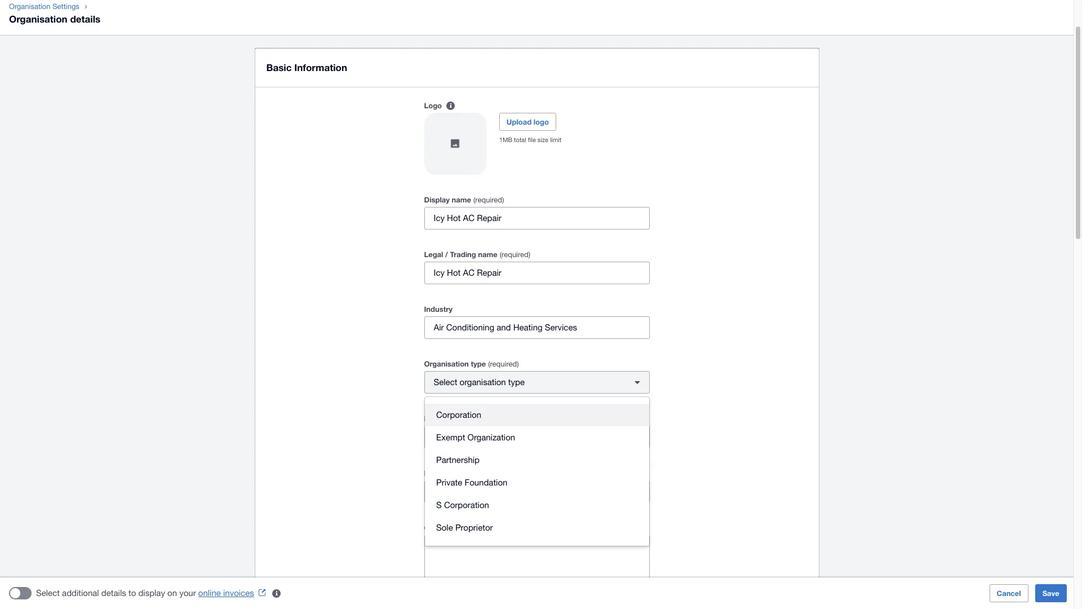 Task type: vqa. For each thing, say whether or not it's contained in the screenshot.
(EIN)
yes



Task type: describe. For each thing, give the bounding box(es) containing it.
Employer Identification Number (EIN) text field
[[425, 481, 649, 503]]

1mb total file size limit
[[500, 136, 562, 143]]

upload logo button
[[500, 113, 557, 131]]

1 vertical spatial details
[[101, 588, 126, 598]]

trading
[[450, 250, 476, 259]]

organisation for organisation type (required)
[[424, 359, 469, 368]]

upload logo
[[507, 117, 549, 126]]

employer identification number (ein)
[[424, 469, 554, 478]]

corporation button
[[425, 404, 650, 426]]

logo
[[534, 117, 549, 126]]

cancel
[[998, 589, 1022, 598]]

proprietor
[[456, 523, 493, 532]]

number for registration
[[503, 414, 531, 423]]

online invoices link
[[198, 588, 270, 598]]

private
[[437, 478, 463, 487]]

to
[[129, 588, 136, 598]]

display name (required)
[[424, 195, 504, 204]]

organisation for organisation settings
[[9, 2, 51, 11]]

limit
[[551, 136, 562, 143]]

Official name to appear on documents text field
[[425, 262, 649, 284]]

Industry field
[[425, 317, 649, 338]]

group containing corporation
[[425, 397, 650, 546]]

organization
[[468, 433, 516, 442]]

sole
[[437, 523, 453, 532]]

Name as it appears in Xero text field
[[425, 208, 649, 229]]

organisation settings
[[9, 2, 79, 11]]

organisation description
[[424, 523, 511, 532]]

organisation for organisation details
[[9, 13, 68, 25]]

select organisation type
[[434, 377, 525, 387]]

online
[[198, 588, 221, 598]]

foundation
[[465, 478, 508, 487]]

(required) inside legal / trading name (required)
[[500, 250, 531, 259]]

business registration number
[[424, 414, 531, 423]]

on
[[168, 588, 177, 598]]

additional
[[62, 588, 99, 598]]

display
[[138, 588, 165, 598]]

identification
[[460, 469, 505, 478]]

organisation type (required)
[[424, 359, 519, 368]]

logo
[[424, 101, 442, 110]]

total
[[514, 136, 527, 143]]

display
[[424, 195, 450, 204]]

file
[[528, 136, 536, 143]]

additional information image
[[266, 582, 288, 605]]

0 vertical spatial corporation
[[437, 410, 482, 420]]

description
[[471, 523, 511, 532]]



Task type: locate. For each thing, give the bounding box(es) containing it.
(required) up name as it appears in xero "text box"
[[474, 196, 504, 204]]

1 vertical spatial number
[[507, 469, 535, 478]]

organisation down 's' on the bottom of the page
[[424, 523, 469, 532]]

0 vertical spatial name
[[452, 195, 472, 204]]

save
[[1043, 589, 1060, 598]]

1 horizontal spatial type
[[509, 377, 525, 387]]

organisation's current logo image image
[[424, 113, 486, 175]]

group
[[425, 397, 650, 546]]

details left 'to'
[[101, 588, 126, 598]]

name
[[452, 195, 472, 204], [478, 250, 498, 259]]

sole proprietor button
[[425, 517, 650, 539]]

0 vertical spatial select
[[434, 377, 458, 387]]

exempt organization
[[437, 433, 516, 442]]

invoices
[[223, 588, 254, 598]]

0 vertical spatial type
[[471, 359, 486, 368]]

(required)
[[474, 196, 504, 204], [500, 250, 531, 259], [489, 360, 519, 368]]

Business Registration Number text field
[[425, 426, 649, 448]]

basic
[[267, 61, 292, 73]]

1 vertical spatial type
[[509, 377, 525, 387]]

organisation details
[[9, 13, 101, 25]]

industry
[[424, 305, 453, 314]]

employer
[[424, 469, 458, 478]]

1 horizontal spatial select
[[434, 377, 458, 387]]

registration
[[458, 414, 501, 423]]

organisation
[[460, 377, 506, 387]]

corporation up 'sole proprietor'
[[444, 500, 490, 510]]

s corporation
[[437, 500, 490, 510]]

0 vertical spatial number
[[503, 414, 531, 423]]

details
[[70, 13, 101, 25], [101, 588, 126, 598]]

0 vertical spatial details
[[70, 13, 101, 25]]

(required) up organisation
[[489, 360, 519, 368]]

select left additional
[[36, 588, 60, 598]]

cancel button
[[990, 584, 1029, 602]]

Organisation description text field
[[425, 536, 649, 598]]

exempt organization button
[[425, 426, 650, 449]]

organisation up select organisation type at bottom left
[[424, 359, 469, 368]]

organisation
[[9, 2, 51, 11], [9, 13, 68, 25], [424, 359, 469, 368], [424, 523, 469, 532]]

more information about logo requirements image
[[440, 94, 462, 117]]

organisation settings link
[[5, 1, 84, 12]]

select organisation type button
[[424, 371, 650, 394]]

1 vertical spatial name
[[478, 250, 498, 259]]

1mb
[[500, 136, 513, 143]]

your
[[179, 588, 196, 598]]

select additional details to display on your online invoices
[[36, 588, 254, 598]]

partnership
[[437, 455, 480, 465]]

0 horizontal spatial name
[[452, 195, 472, 204]]

number left (ein)
[[507, 469, 535, 478]]

information
[[295, 61, 347, 73]]

save button
[[1036, 584, 1068, 602]]

corporation
[[437, 410, 482, 420], [444, 500, 490, 510]]

1 horizontal spatial details
[[101, 588, 126, 598]]

1 vertical spatial select
[[36, 588, 60, 598]]

settings
[[53, 2, 79, 11]]

partnership button
[[425, 449, 650, 472]]

1 horizontal spatial name
[[478, 250, 498, 259]]

type up select organisation type at bottom left
[[471, 359, 486, 368]]

/
[[446, 250, 448, 259]]

list box
[[425, 397, 650, 546]]

private foundation
[[437, 478, 508, 487]]

organisation down organisation settings link
[[9, 13, 68, 25]]

type
[[471, 359, 486, 368], [509, 377, 525, 387]]

(required) inside display name (required)
[[474, 196, 504, 204]]

select inside popup button
[[434, 377, 458, 387]]

details down 'settings'
[[70, 13, 101, 25]]

select
[[434, 377, 458, 387], [36, 588, 60, 598]]

legal
[[424, 250, 444, 259]]

type inside popup button
[[509, 377, 525, 387]]

select for select additional details to display on your online invoices
[[36, 588, 60, 598]]

sole proprietor
[[437, 523, 493, 532]]

basic information
[[267, 61, 347, 73]]

(ein)
[[537, 469, 554, 478]]

business
[[424, 414, 456, 423]]

1 vertical spatial corporation
[[444, 500, 490, 510]]

(required) inside 'organisation type (required)'
[[489, 360, 519, 368]]

0 horizontal spatial select
[[36, 588, 60, 598]]

organisation up organisation details
[[9, 2, 51, 11]]

s corporation button
[[425, 494, 650, 517]]

number for identification
[[507, 469, 535, 478]]

upload
[[507, 117, 532, 126]]

s
[[437, 500, 442, 510]]

0 horizontal spatial type
[[471, 359, 486, 368]]

size
[[538, 136, 549, 143]]

number up business registration number text box
[[503, 414, 531, 423]]

0 horizontal spatial details
[[70, 13, 101, 25]]

type right organisation
[[509, 377, 525, 387]]

number
[[503, 414, 531, 423], [507, 469, 535, 478]]

private foundation button
[[425, 472, 650, 494]]

name right "trading"
[[478, 250, 498, 259]]

legal / trading name (required)
[[424, 250, 531, 259]]

1 vertical spatial (required)
[[500, 250, 531, 259]]

(required) for display name
[[474, 196, 504, 204]]

(required) for organisation type
[[489, 360, 519, 368]]

organisation for organisation description
[[424, 523, 469, 532]]

2 vertical spatial (required)
[[489, 360, 519, 368]]

corporation up exempt
[[437, 410, 482, 420]]

(required) up official name to appear on documents text field
[[500, 250, 531, 259]]

select for select organisation type
[[434, 377, 458, 387]]

0 vertical spatial (required)
[[474, 196, 504, 204]]

select down 'organisation type (required)'
[[434, 377, 458, 387]]

list box containing corporation
[[425, 397, 650, 546]]

exempt
[[437, 433, 466, 442]]

name right display
[[452, 195, 472, 204]]



